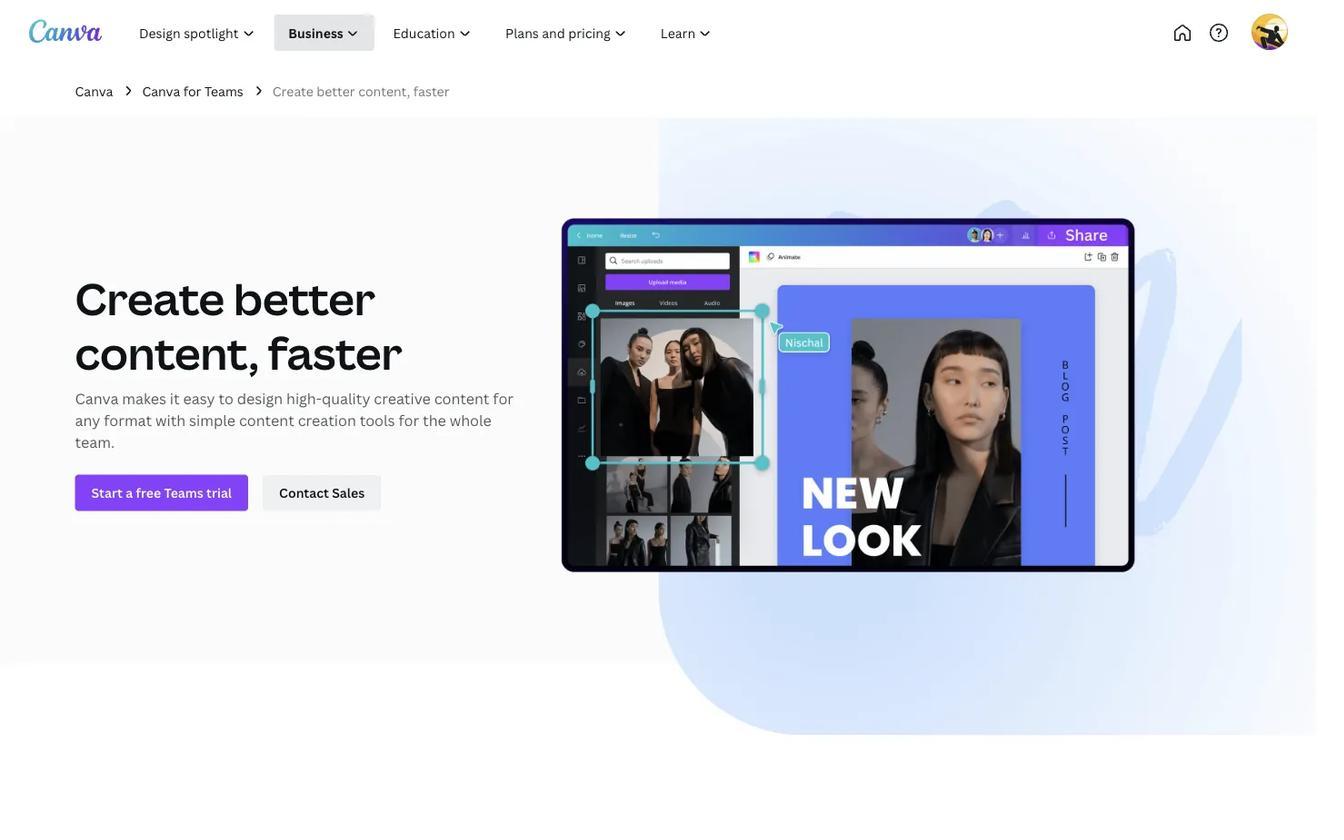 Task type: describe. For each thing, give the bounding box(es) containing it.
1 horizontal spatial content
[[434, 389, 489, 408]]

1 vertical spatial content
[[239, 410, 294, 430]]

whole
[[450, 410, 492, 430]]

create for create better content, faster canva makes it easy to design high-quality creative content for any format with simple content creation tools for the whole team.
[[75, 269, 225, 328]]

with
[[155, 410, 186, 430]]

content, for create better content, faster canva makes it easy to design high-quality creative content for any format with simple content creation tools for the whole team.
[[75, 323, 259, 383]]

creation
[[298, 410, 356, 430]]

top level navigation element
[[124, 15, 789, 51]]

teams
[[204, 82, 243, 100]]

design
[[237, 389, 283, 408]]

tools
[[360, 410, 395, 430]]

canva inside create better content, faster canva makes it easy to design high-quality creative content for any format with simple content creation tools for the whole team.
[[75, 389, 119, 408]]

create better content, faster canva makes it easy to design high-quality creative content for any format with simple content creation tools for the whole team.
[[75, 269, 514, 452]]

create for create better content, faster
[[272, 82, 313, 100]]

format
[[104, 410, 152, 430]]

team.
[[75, 432, 115, 452]]

canva for canva
[[75, 82, 113, 100]]

quality
[[322, 389, 370, 408]]

canva for canva for teams
[[142, 82, 180, 100]]

0 horizontal spatial for
[[183, 82, 201, 100]]

to
[[219, 389, 233, 408]]

creative
[[374, 389, 431, 408]]



Task type: vqa. For each thing, say whether or not it's contained in the screenshot.
bottom Get
no



Task type: locate. For each thing, give the bounding box(es) containing it.
0 vertical spatial content,
[[358, 82, 410, 100]]

1 vertical spatial content,
[[75, 323, 259, 383]]

0 horizontal spatial content,
[[75, 323, 259, 383]]

1 vertical spatial better
[[234, 269, 375, 328]]

create inside create better content, faster canva makes it easy to design high-quality creative content for any format with simple content creation tools for the whole team.
[[75, 269, 225, 328]]

better
[[317, 82, 355, 100], [234, 269, 375, 328]]

faster inside create better content, faster canva makes it easy to design high-quality creative content for any format with simple content creation tools for the whole team.
[[268, 323, 402, 383]]

content, inside create better content, faster canva makes it easy to design high-quality creative content for any format with simple content creation tools for the whole team.
[[75, 323, 259, 383]]

makes
[[122, 389, 166, 408]]

for
[[183, 82, 201, 100], [493, 389, 514, 408], [399, 410, 419, 430]]

any
[[75, 410, 100, 430]]

better for create better content, faster
[[317, 82, 355, 100]]

1 horizontal spatial content,
[[358, 82, 410, 100]]

1 horizontal spatial faster
[[413, 82, 450, 100]]

simple
[[189, 410, 236, 430]]

content
[[434, 389, 489, 408], [239, 410, 294, 430]]

content,
[[358, 82, 410, 100], [75, 323, 259, 383]]

0 vertical spatial faster
[[413, 82, 450, 100]]

better for create better content, faster canva makes it easy to design high-quality creative content for any format with simple content creation tools for the whole team.
[[234, 269, 375, 328]]

faster up quality
[[268, 323, 402, 383]]

canva for teams link
[[142, 81, 243, 101]]

0 vertical spatial content
[[434, 389, 489, 408]]

0 horizontal spatial faster
[[268, 323, 402, 383]]

faster down top level navigation element
[[413, 82, 450, 100]]

content down design
[[239, 410, 294, 430]]

better inside create better content, faster canva makes it easy to design high-quality creative content for any format with simple content creation tools for the whole team.
[[234, 269, 375, 328]]

1 vertical spatial for
[[493, 389, 514, 408]]

1 vertical spatial create
[[75, 269, 225, 328]]

2 horizontal spatial for
[[493, 389, 514, 408]]

faster for create better content, faster
[[413, 82, 450, 100]]

1 horizontal spatial for
[[399, 410, 419, 430]]

faster for create better content, faster canva makes it easy to design high-quality creative content for any format with simple content creation tools for the whole team.
[[268, 323, 402, 383]]

create better content, faster
[[272, 82, 450, 100]]

high-
[[286, 389, 322, 408]]

canva
[[75, 82, 113, 100], [142, 82, 180, 100], [75, 389, 119, 408]]

easy
[[183, 389, 215, 408]]

0 vertical spatial for
[[183, 82, 201, 100]]

0 horizontal spatial create
[[75, 269, 225, 328]]

content, for create better content, faster
[[358, 82, 410, 100]]

content up whole
[[434, 389, 489, 408]]

it
[[170, 389, 180, 408]]

1 horizontal spatial create
[[272, 82, 313, 100]]

create
[[272, 82, 313, 100], [75, 269, 225, 328]]

0 vertical spatial create
[[272, 82, 313, 100]]

0 horizontal spatial content
[[239, 410, 294, 430]]

canva link
[[75, 81, 113, 101]]

0 vertical spatial better
[[317, 82, 355, 100]]

canva for teams
[[142, 82, 243, 100]]

1 vertical spatial faster
[[268, 323, 402, 383]]

the
[[423, 410, 446, 430]]

faster
[[413, 82, 450, 100], [268, 323, 402, 383]]

2 vertical spatial for
[[399, 410, 419, 430]]



